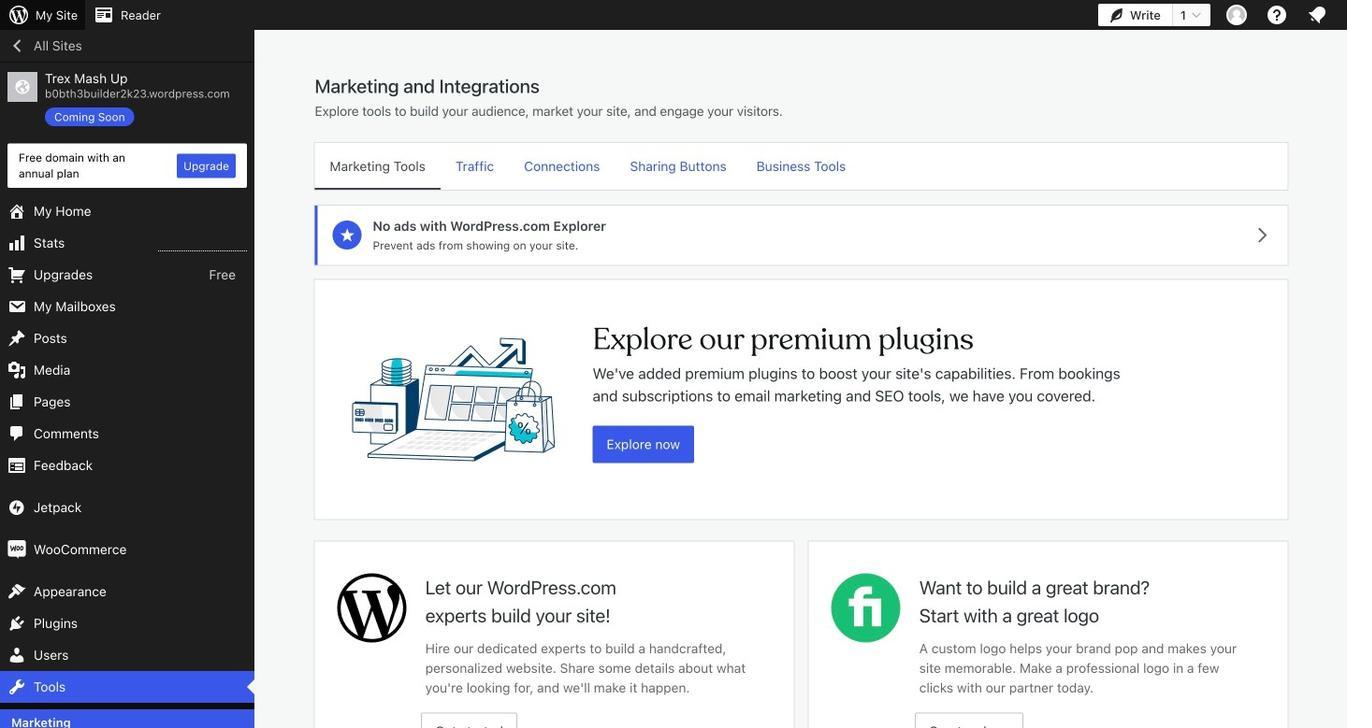 Task type: vqa. For each thing, say whether or not it's contained in the screenshot.
"Ruby Anderson" image
no



Task type: locate. For each thing, give the bounding box(es) containing it.
main content
[[307, 74, 1296, 729]]

help image
[[1266, 4, 1289, 26]]

0 vertical spatial img image
[[7, 499, 26, 518]]

fiverr logo image
[[831, 574, 901, 643]]

1 vertical spatial img image
[[7, 541, 26, 560]]

highest hourly views 0 image
[[158, 240, 247, 252]]

manage your notifications image
[[1306, 4, 1329, 26]]

1 img image from the top
[[7, 499, 26, 518]]

img image
[[7, 499, 26, 518], [7, 541, 26, 560]]

menu
[[315, 143, 1288, 190]]



Task type: describe. For each thing, give the bounding box(es) containing it.
marketing tools image
[[352, 280, 555, 520]]

my profile image
[[1227, 5, 1247, 25]]

2 img image from the top
[[7, 541, 26, 560]]



